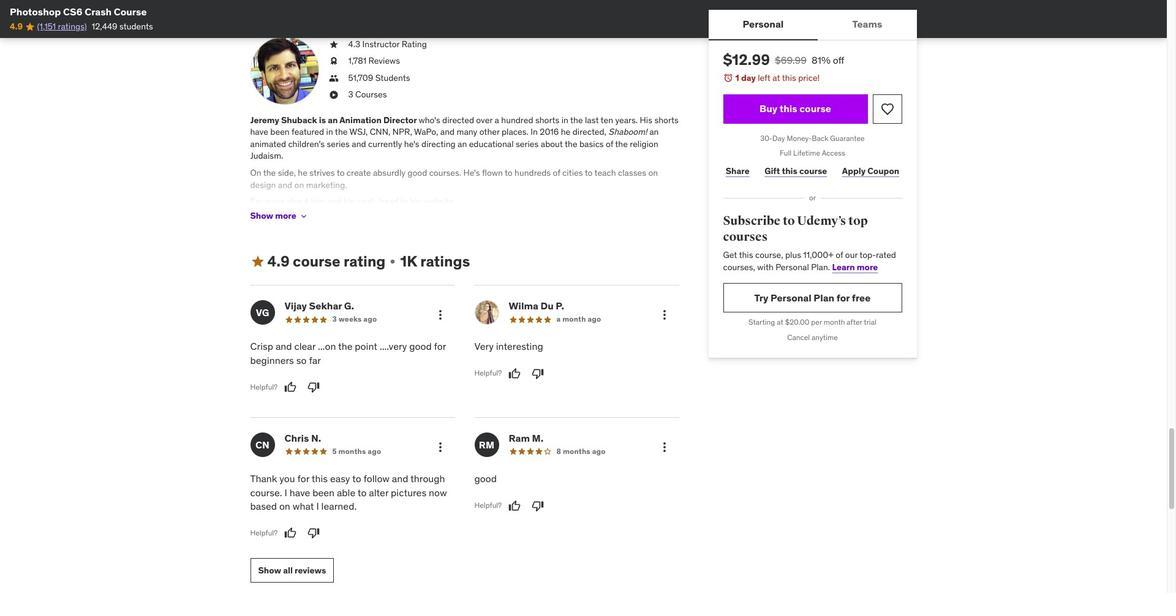Task type: locate. For each thing, give the bounding box(es) containing it.
ago
[[364, 315, 377, 324], [588, 315, 601, 324], [368, 447, 381, 456], [592, 447, 606, 456]]

1 horizontal spatial in
[[562, 114, 569, 125]]

0 horizontal spatial been
[[270, 126, 290, 137]]

1 vertical spatial on
[[295, 179, 304, 190]]

show inside button
[[250, 210, 273, 221]]

1 horizontal spatial a
[[557, 315, 561, 324]]

0 vertical spatial about
[[541, 138, 563, 149]]

0 horizontal spatial a
[[495, 114, 499, 125]]

more for learn
[[857, 262, 878, 273]]

of left cities
[[553, 167, 561, 178]]

vijay sekhar g.
[[285, 300, 354, 312]]

2 horizontal spatial for
[[837, 292, 850, 304]]

shorts up 2016 at the left
[[536, 114, 560, 125]]

0 vertical spatial have
[[250, 126, 268, 137]]

more for show
[[275, 210, 296, 221]]

been up learned.
[[313, 486, 335, 499]]

more up the show more at left top
[[265, 196, 285, 207]]

months right 5
[[339, 447, 366, 456]]

animated children's
[[250, 138, 325, 149]]

good for absurdly
[[408, 167, 427, 178]]

alarm image
[[723, 73, 733, 83]]

1 vertical spatial of
[[553, 167, 561, 178]]

many
[[457, 126, 478, 137]]

4.3
[[348, 38, 360, 49]]

1 horizontal spatial been
[[313, 486, 335, 499]]

for down the additional actions for review by vijay sekhar g. image
[[434, 340, 446, 353]]

2 vertical spatial more
[[857, 262, 878, 273]]

course for gift this course
[[800, 165, 827, 176]]

show
[[250, 210, 273, 221], [258, 565, 281, 576]]

this right the buy
[[780, 102, 798, 115]]

at right left
[[773, 72, 781, 83]]

0 vertical spatial good
[[408, 167, 427, 178]]

directed,
[[573, 126, 607, 137]]

2 horizontal spatial on
[[649, 167, 658, 178]]

good down "rm"
[[475, 473, 497, 485]]

him
[[311, 196, 325, 207]]

on
[[649, 167, 658, 178], [295, 179, 304, 190], [279, 500, 290, 512]]

have inside who's directed over a hundred shorts in the last ten years. his shorts have been featured in the wsj, cnn, npr, wapo, and many other places. in 2016 he directed,
[[250, 126, 268, 137]]

trial
[[864, 318, 877, 327]]

good inside crisp and clear ...on the point ....very good for beginners so far
[[409, 340, 432, 353]]

an right is
[[328, 114, 338, 125]]

learned.
[[321, 500, 357, 512]]

0 vertical spatial been
[[270, 126, 290, 137]]

0 horizontal spatial for
[[298, 473, 310, 485]]

mark review by chris n. as unhelpful image
[[308, 527, 320, 539]]

follow
[[364, 473, 390, 485]]

1 horizontal spatial months
[[563, 447, 591, 456]]

so
[[296, 354, 307, 366]]

month down p.
[[563, 315, 586, 324]]

month inside 'starting at $20.00 per month after trial cancel anytime'
[[824, 318, 845, 327]]

0 vertical spatial show
[[250, 210, 273, 221]]

animation up jeremy shuback "image"
[[250, 18, 295, 30]]

for inside thank you for this easy to follow and through course.  i have been able to alter pictures now based on what i learned.
[[298, 473, 310, 485]]

ago for chris n.
[[368, 447, 381, 456]]

2 vertical spatial xsmall image
[[388, 257, 398, 267]]

1 horizontal spatial shorts
[[655, 114, 679, 125]]

1 vertical spatial in
[[326, 126, 333, 137]]

personal up $20.00
[[771, 292, 812, 304]]

helpful? left "mark review by chris n. as helpful" image
[[250, 528, 278, 537]]

last
[[585, 114, 599, 125]]

2 months from the left
[[563, 447, 591, 456]]

try
[[755, 292, 769, 304]]

in down jeremy shuback is an animation director
[[326, 126, 333, 137]]

in
[[562, 114, 569, 125], [326, 126, 333, 137]]

guarantee
[[831, 133, 865, 143]]

helpful? left mark review by vijay sekhar g. as helpful 'icon' on the left bottom of page
[[250, 382, 278, 391]]

about left him
[[287, 196, 309, 207]]

0 vertical spatial 3
[[348, 89, 353, 100]]

good inside on the side, he strives to create absurdly good courses. he's flown to hundreds of cities to teach classes on design and on marketing. for more about him and his work, head to his website.
[[408, 167, 427, 178]]

month right the per
[[824, 318, 845, 327]]

on left what
[[279, 500, 290, 512]]

courses.
[[429, 167, 462, 178]]

at
[[773, 72, 781, 83], [777, 318, 784, 327]]

teams
[[853, 18, 883, 30]]

instructor
[[363, 38, 400, 49]]

more inside button
[[275, 210, 296, 221]]

mark review by vijay sekhar g. as unhelpful image
[[308, 381, 320, 394]]

course inside 'link'
[[800, 165, 827, 176]]

1 months from the left
[[339, 447, 366, 456]]

xsmall image right the show more at left top
[[299, 211, 309, 221]]

2 horizontal spatial xsmall image
[[388, 257, 398, 267]]

2 horizontal spatial of
[[836, 250, 844, 261]]

helpful? for very interesting
[[475, 369, 502, 378]]

of right basics
[[606, 138, 614, 149]]

have inside thank you for this easy to follow and through course.  i have been able to alter pictures now based on what i learned.
[[290, 486, 310, 499]]

1 vertical spatial a
[[557, 315, 561, 324]]

1 horizontal spatial xsmall image
[[329, 89, 339, 101]]

helpful? left mark review by wilma du p. as helpful 'image'
[[475, 369, 502, 378]]

and down wsj,
[[352, 138, 366, 149]]

gift this course link
[[762, 159, 830, 183]]

course up vijay sekhar g.
[[293, 252, 341, 271]]

wilma
[[509, 300, 539, 312]]

1 horizontal spatial director
[[384, 114, 417, 125]]

show inside button
[[258, 565, 281, 576]]

0 vertical spatial more
[[265, 196, 285, 207]]

share button
[[723, 159, 753, 183]]

0 horizontal spatial about
[[287, 196, 309, 207]]

0 horizontal spatial shorts
[[536, 114, 560, 125]]

2 vertical spatial for
[[298, 473, 310, 485]]

xsmall image for 4.3 instructor rating
[[329, 38, 339, 50]]

0 vertical spatial an
[[328, 114, 338, 125]]

0 vertical spatial a
[[495, 114, 499, 125]]

jeremy shuback image
[[250, 36, 319, 105]]

he's
[[404, 138, 420, 149]]

hundred
[[501, 114, 533, 125]]

months right 8
[[563, 447, 591, 456]]

featured
[[292, 126, 324, 137]]

for right you
[[298, 473, 310, 485]]

photoshop
[[10, 6, 61, 18]]

$69.99
[[775, 54, 807, 66]]

about
[[541, 138, 563, 149], [287, 196, 309, 207]]

very interesting
[[475, 340, 543, 353]]

courses,
[[723, 262, 756, 273]]

1 horizontal spatial have
[[290, 486, 310, 499]]

0 vertical spatial personal
[[743, 18, 784, 30]]

0 vertical spatial xsmall image
[[329, 89, 339, 101]]

1 vertical spatial for
[[434, 340, 446, 353]]

1 vertical spatial xsmall image
[[329, 55, 339, 67]]

0 horizontal spatial 4.9
[[10, 21, 23, 32]]

xsmall image left 51,709
[[329, 72, 339, 84]]

buy
[[760, 102, 778, 115]]

personal up $12.99
[[743, 18, 784, 30]]

additional actions for review by vijay sekhar g. image
[[433, 308, 448, 323]]

other
[[480, 126, 500, 137]]

day
[[741, 72, 756, 83]]

he strives
[[298, 167, 335, 178]]

3 down 51,709
[[348, 89, 353, 100]]

0 horizontal spatial of
[[553, 167, 561, 178]]

learn more link
[[833, 262, 878, 273]]

to
[[337, 167, 345, 178], [505, 167, 513, 178], [585, 167, 593, 178], [783, 213, 795, 229], [352, 473, 361, 485], [358, 486, 367, 499]]

3 left weeks
[[332, 315, 337, 324]]

0 horizontal spatial on
[[279, 500, 290, 512]]

have up what
[[290, 486, 310, 499]]

personal inside button
[[743, 18, 784, 30]]

4.9 for 4.9 course rating
[[268, 252, 290, 271]]

1 horizontal spatial animation
[[340, 114, 382, 125]]

0 horizontal spatial have
[[250, 126, 268, 137]]

mark review by vijay sekhar g. as helpful image
[[284, 381, 297, 394]]

head
[[380, 196, 399, 207]]

3 xsmall image from the top
[[329, 72, 339, 84]]

1 horizontal spatial an
[[650, 126, 659, 137]]

1 xsmall image from the top
[[329, 38, 339, 50]]

on right the classes
[[649, 167, 658, 178]]

a up the other
[[495, 114, 499, 125]]

apply coupon
[[842, 165, 900, 176]]

alter
[[369, 486, 389, 499]]

2 vertical spatial of
[[836, 250, 844, 261]]

4.3 instructor rating
[[348, 38, 427, 49]]

1 horizontal spatial about
[[541, 138, 563, 149]]

shorts
[[536, 114, 560, 125], [655, 114, 679, 125]]

0 vertical spatial animation
[[250, 18, 295, 30]]

to right able
[[358, 486, 367, 499]]

good left courses.
[[408, 167, 427, 178]]

gift this course
[[765, 165, 827, 176]]

cnn,
[[370, 126, 391, 137]]

1 vertical spatial about
[[287, 196, 309, 207]]

of left our
[[836, 250, 844, 261]]

1 vertical spatial have
[[290, 486, 310, 499]]

to his
[[401, 196, 421, 207]]

at left $20.00
[[777, 318, 784, 327]]

4.9 right medium image
[[268, 252, 290, 271]]

xsmall image left 4.3
[[329, 38, 339, 50]]

rated
[[876, 250, 897, 261]]

animation up wsj,
[[340, 114, 382, 125]]

the up series
[[335, 126, 348, 137]]

per
[[812, 318, 822, 327]]

1 vertical spatial 3
[[332, 315, 337, 324]]

the left "last"
[[571, 114, 583, 125]]

i down you
[[285, 486, 287, 499]]

been
[[270, 126, 290, 137], [313, 486, 335, 499]]

mark review by chris n. as helpful image
[[284, 527, 297, 539]]

months
[[339, 447, 366, 456], [563, 447, 591, 456]]

for left free
[[837, 292, 850, 304]]

i right what
[[316, 500, 319, 512]]

learn
[[833, 262, 855, 273]]

12,449 students
[[92, 21, 153, 32]]

tab list containing personal
[[709, 10, 917, 40]]

xsmall image inside show more button
[[299, 211, 309, 221]]

30-day money-back guarantee full lifetime access
[[761, 133, 865, 158]]

tab list
[[709, 10, 917, 40]]

on the side, he strives to create absurdly good courses. he's flown to hundreds of cities to teach classes on design and on marketing. for more about him and his work, head to his website.
[[250, 167, 658, 207]]

udemy's
[[798, 213, 846, 229]]

good right ....very
[[409, 340, 432, 353]]

chris
[[285, 432, 309, 444]]

shorts right his
[[655, 114, 679, 125]]

1 vertical spatial show
[[258, 565, 281, 576]]

and up directing an
[[440, 126, 455, 137]]

xsmall image left 1,781
[[329, 55, 339, 67]]

ago for ram m.
[[592, 447, 606, 456]]

2 xsmall image from the top
[[329, 55, 339, 67]]

students
[[119, 21, 153, 32]]

1 vertical spatial course
[[800, 165, 827, 176]]

0 horizontal spatial 3
[[332, 315, 337, 324]]

xsmall image
[[329, 89, 339, 101], [299, 211, 309, 221], [388, 257, 398, 267]]

1 horizontal spatial i
[[316, 500, 319, 512]]

1 vertical spatial 4.9
[[268, 252, 290, 271]]

(1,151
[[37, 21, 56, 32]]

show for show all reviews
[[258, 565, 281, 576]]

81%
[[812, 54, 831, 66]]

0 horizontal spatial an
[[328, 114, 338, 125]]

1 vertical spatial at
[[777, 318, 784, 327]]

for inside crisp and clear ...on the point ....very good for beginners so far
[[434, 340, 446, 353]]

0 vertical spatial 4.9
[[10, 21, 23, 32]]

what
[[293, 500, 314, 512]]

1 horizontal spatial 4.9
[[268, 252, 290, 271]]

marketing.
[[306, 179, 347, 190]]

0 vertical spatial i
[[285, 486, 287, 499]]

director
[[297, 18, 333, 30], [384, 114, 417, 125]]

0 horizontal spatial director
[[297, 18, 333, 30]]

this for buy
[[780, 102, 798, 115]]

4.9 down photoshop
[[10, 21, 23, 32]]

and up beginners
[[276, 340, 292, 353]]

vijay
[[285, 300, 307, 312]]

3 weeks ago
[[332, 315, 377, 324]]

1 vertical spatial good
[[409, 340, 432, 353]]

0 horizontal spatial months
[[339, 447, 366, 456]]

this inside button
[[780, 102, 798, 115]]

0 vertical spatial for
[[837, 292, 850, 304]]

been down jeremy shuback
[[270, 126, 290, 137]]

to left create
[[337, 167, 345, 178]]

more down design
[[275, 210, 296, 221]]

show left all
[[258, 565, 281, 576]]

about inside on the side, he strives to create absurdly good courses. he's flown to hundreds of cities to teach classes on design and on marketing. for more about him and his work, head to his website.
[[287, 196, 309, 207]]

1 vertical spatial personal
[[776, 262, 809, 273]]

and down side,
[[278, 179, 292, 190]]

helpful? left the mark review by ram m. as helpful "icon"
[[475, 501, 502, 510]]

this left easy
[[312, 473, 328, 485]]

helpful? for good
[[475, 501, 502, 510]]

5
[[332, 447, 337, 456]]

the up design
[[263, 167, 276, 178]]

1 vertical spatial been
[[313, 486, 335, 499]]

mark review by wilma du p. as unhelpful image
[[532, 368, 544, 380]]

show down the for at the top left
[[250, 210, 273, 221]]

xsmall image
[[329, 38, 339, 50], [329, 55, 339, 67], [329, 72, 339, 84]]

the inside crisp and clear ...on the point ....very good for beginners so far
[[338, 340, 353, 353]]

this inside 'link'
[[782, 165, 798, 176]]

about down 2016 at the left
[[541, 138, 563, 149]]

1 horizontal spatial month
[[824, 318, 845, 327]]

and up pictures
[[392, 473, 408, 485]]

xsmall image for 51,709 students
[[329, 72, 339, 84]]

0 vertical spatial in
[[562, 114, 569, 125]]

du
[[541, 300, 554, 312]]

this right gift
[[782, 165, 798, 176]]

at inside 'starting at $20.00 per month after trial cancel anytime'
[[777, 318, 784, 327]]

personal down plus
[[776, 262, 809, 273]]

in up he
[[562, 114, 569, 125]]

$12.99
[[723, 50, 770, 69]]

course down lifetime
[[800, 165, 827, 176]]

this inside get this course, plus 11,000+ of our top-rated courses, with personal plan.
[[739, 250, 754, 261]]

have
[[250, 126, 268, 137], [290, 486, 310, 499]]

starting
[[749, 318, 775, 327]]

have up judaism.
[[250, 126, 268, 137]]

1 vertical spatial more
[[275, 210, 296, 221]]

a down p.
[[557, 315, 561, 324]]

an down his
[[650, 126, 659, 137]]

2 vertical spatial good
[[475, 473, 497, 485]]

2 vertical spatial on
[[279, 500, 290, 512]]

places.
[[502, 126, 529, 137]]

8 months ago
[[557, 447, 606, 456]]

2 vertical spatial xsmall image
[[329, 72, 339, 84]]

course inside button
[[800, 102, 832, 115]]

to right flown
[[505, 167, 513, 178]]

0 horizontal spatial animation
[[250, 18, 295, 30]]

to right cities
[[585, 167, 593, 178]]

now
[[429, 486, 447, 499]]

to left udemy's
[[783, 213, 795, 229]]

on down side,
[[295, 179, 304, 190]]

flown
[[482, 167, 503, 178]]

0 vertical spatial course
[[800, 102, 832, 115]]

show all reviews
[[258, 565, 326, 576]]

director up the 'npr,' on the top left of the page
[[384, 114, 417, 125]]

xsmall image up jeremy shuback is an animation director
[[329, 89, 339, 101]]

xsmall image left 1k
[[388, 257, 398, 267]]

more down the top-
[[857, 262, 878, 273]]

0 vertical spatial of
[[606, 138, 614, 149]]

1 vertical spatial xsmall image
[[299, 211, 309, 221]]

director up jeremy shuback "image"
[[297, 18, 333, 30]]

1 horizontal spatial for
[[434, 340, 446, 353]]

1 vertical spatial an
[[650, 126, 659, 137]]

is
[[319, 114, 326, 125]]

mark review by ram m. as helpful image
[[509, 500, 521, 512]]

the right ...on
[[338, 340, 353, 353]]

0 vertical spatial xsmall image
[[329, 38, 339, 50]]

religion
[[630, 138, 659, 149]]

this down $69.99
[[782, 72, 797, 83]]

1 horizontal spatial of
[[606, 138, 614, 149]]

1 horizontal spatial 3
[[348, 89, 353, 100]]

price!
[[799, 72, 820, 83]]

this up courses,
[[739, 250, 754, 261]]

course up the "back"
[[800, 102, 832, 115]]

in
[[531, 126, 538, 137]]

month
[[563, 315, 586, 324], [824, 318, 845, 327]]

0 horizontal spatial xsmall image
[[299, 211, 309, 221]]

mark review by ram m. as unhelpful image
[[532, 500, 544, 512]]



Task type: describe. For each thing, give the bounding box(es) containing it.
cancel
[[788, 333, 810, 342]]

1k ratings
[[400, 252, 470, 271]]

side,
[[278, 167, 296, 178]]

of inside on the side, he strives to create absurdly good courses. he's flown to hundreds of cities to teach classes on design and on marketing. for more about him and his work, head to his website.
[[553, 167, 561, 178]]

teach
[[595, 167, 616, 178]]

additional actions for review by ram m. image
[[657, 440, 672, 455]]

he's
[[464, 167, 480, 178]]

and inside thank you for this easy to follow and through course.  i have been able to alter pictures now based on what i learned.
[[392, 473, 408, 485]]

0 vertical spatial on
[[649, 167, 658, 178]]

back
[[812, 133, 829, 143]]

cities
[[563, 167, 583, 178]]

wilma du p.
[[509, 300, 564, 312]]

for
[[250, 196, 263, 207]]

left
[[758, 72, 771, 83]]

1
[[736, 72, 740, 83]]

lifetime
[[794, 149, 821, 158]]

easy
[[330, 473, 350, 485]]

helpful? for crisp and clear ...on the point ....very good for beginners so far
[[250, 382, 278, 391]]

1 horizontal spatial on
[[295, 179, 304, 190]]

directed over
[[443, 114, 493, 125]]

12,449
[[92, 21, 117, 32]]

$20.00
[[785, 318, 810, 327]]

try personal plan for free link
[[723, 283, 902, 313]]

4.9 for 4.9
[[10, 21, 23, 32]]

this for get
[[739, 250, 754, 261]]

course,
[[756, 250, 784, 261]]

money-
[[787, 133, 812, 143]]

jeremy shuback
[[250, 114, 317, 125]]

full
[[780, 149, 792, 158]]

2 vertical spatial course
[[293, 252, 341, 271]]

show more button
[[250, 204, 309, 228]]

51,709
[[348, 72, 373, 83]]

get this course, plus 11,000+ of our top-rated courses, with personal plan.
[[723, 250, 897, 273]]

rating
[[402, 38, 427, 49]]

personal inside get this course, plus 11,000+ of our top-rated courses, with personal plan.
[[776, 262, 809, 273]]

work,
[[357, 196, 378, 207]]

day
[[773, 133, 785, 143]]

educational series
[[469, 138, 539, 149]]

a month ago
[[557, 315, 601, 324]]

wapo,
[[414, 126, 438, 137]]

n.
[[311, 432, 321, 444]]

off
[[833, 54, 845, 66]]

ago for wilma du p.
[[588, 315, 601, 324]]

ram m.
[[509, 432, 544, 444]]

try personal plan for free
[[755, 292, 871, 304]]

1k
[[400, 252, 417, 271]]

plan
[[814, 292, 835, 304]]

judaism.
[[250, 150, 283, 161]]

months for n.
[[339, 447, 366, 456]]

buy this course
[[760, 102, 832, 115]]

about inside an animated children's series and currently he's directing an educational series about the basics of the religion judaism.
[[541, 138, 563, 149]]

shaboom!
[[609, 126, 650, 137]]

for inside try personal plan for free link
[[837, 292, 850, 304]]

of inside get this course, plus 11,000+ of our top-rated courses, with personal plan.
[[836, 250, 844, 261]]

a inside who's directed over a hundred shorts in the last ten years. his shorts have been featured in the wsj, cnn, npr, wapo, and many other places. in 2016 he directed,
[[495, 114, 499, 125]]

and inside crisp and clear ...on the point ....very good for beginners so far
[[276, 340, 292, 353]]

more inside on the side, he strives to create absurdly good courses. he's flown to hundreds of cities to teach classes on design and on marketing. for more about him and his work, head to his website.
[[265, 196, 285, 207]]

3 for 3 weeks ago
[[332, 315, 337, 324]]

0 horizontal spatial in
[[326, 126, 333, 137]]

1 vertical spatial animation
[[340, 114, 382, 125]]

and inside who's directed over a hundred shorts in the last ten years. his shorts have been featured in the wsj, cnn, npr, wapo, and many other places. in 2016 he directed,
[[440, 126, 455, 137]]

additional actions for review by chris n. image
[[433, 440, 448, 455]]

course for buy this course
[[800, 102, 832, 115]]

p.
[[556, 300, 564, 312]]

0 horizontal spatial i
[[285, 486, 287, 499]]

m.
[[532, 432, 544, 444]]

ratings)
[[58, 21, 87, 32]]

starting at $20.00 per month after trial cancel anytime
[[749, 318, 877, 342]]

1 vertical spatial director
[[384, 114, 417, 125]]

this inside thank you for this easy to follow and through course.  i have been able to alter pictures now based on what i learned.
[[312, 473, 328, 485]]

courses
[[723, 229, 768, 244]]

on
[[250, 167, 261, 178]]

1 vertical spatial i
[[316, 500, 319, 512]]

this for gift
[[782, 165, 798, 176]]

to inside subscribe to udemy's top courses
[[783, 213, 795, 229]]

he
[[561, 126, 571, 137]]

the down shaboom!
[[615, 138, 628, 149]]

directing an
[[422, 138, 467, 149]]

courses
[[355, 89, 387, 100]]

been inside who's directed over a hundred shorts in the last ten years. his shorts have been featured in the wsj, cnn, npr, wapo, and many other places. in 2016 he directed,
[[270, 126, 290, 137]]

and inside an animated children's series and currently he's directing an educational series about the basics of the religion judaism.
[[352, 138, 366, 149]]

point
[[355, 340, 378, 353]]

good for ....very
[[409, 340, 432, 353]]

course
[[114, 6, 147, 18]]

plus
[[786, 250, 802, 261]]

access
[[822, 149, 846, 158]]

2 vertical spatial personal
[[771, 292, 812, 304]]

through
[[411, 473, 445, 485]]

medium image
[[250, 254, 265, 269]]

cs6
[[63, 6, 82, 18]]

1 shorts from the left
[[536, 114, 560, 125]]

subscribe
[[723, 213, 781, 229]]

teams button
[[818, 10, 917, 39]]

crisp
[[250, 340, 273, 353]]

the inside on the side, he strives to create absurdly good courses. he's flown to hundreds of cities to teach classes on design and on marketing. for more about him and his work, head to his website.
[[263, 167, 276, 178]]

xsmall image for 1,781 reviews
[[329, 55, 339, 67]]

vg
[[256, 306, 269, 319]]

able
[[337, 486, 356, 499]]

0 horizontal spatial month
[[563, 315, 586, 324]]

buy this course button
[[723, 94, 868, 124]]

get
[[723, 250, 737, 261]]

animation director
[[250, 18, 333, 30]]

show for show more
[[250, 210, 273, 221]]

his
[[640, 114, 653, 125]]

helpful? for thank you for this easy to follow and through course.  i have been able to alter pictures now based on what i learned.
[[250, 528, 278, 537]]

mark review by wilma du p. as helpful image
[[509, 368, 521, 380]]

you
[[280, 473, 295, 485]]

11,000+
[[804, 250, 834, 261]]

0 vertical spatial at
[[773, 72, 781, 83]]

rm
[[479, 439, 495, 451]]

rating
[[344, 252, 386, 271]]

months for m.
[[563, 447, 591, 456]]

wsj,
[[350, 126, 368, 137]]

of inside an animated children's series and currently he's directing an educational series about the basics of the religion judaism.
[[606, 138, 614, 149]]

an inside an animated children's series and currently he's directing an educational series about the basics of the religion judaism.
[[650, 126, 659, 137]]

ago for vijay sekhar g.
[[364, 315, 377, 324]]

on inside thank you for this easy to follow and through course.  i have been able to alter pictures now based on what i learned.
[[279, 500, 290, 512]]

additional actions for review by wilma du p. image
[[657, 308, 672, 323]]

3 courses
[[348, 89, 387, 100]]

wishlist image
[[880, 101, 895, 116]]

photoshop cs6 crash course
[[10, 6, 147, 18]]

3 for 3 courses
[[348, 89, 353, 100]]

very
[[475, 340, 494, 353]]

and inside on the side, he strives to create absurdly good courses. he's flown to hundreds of cities to teach classes on design and on marketing. for more about him and his work, head to his website.
[[278, 179, 292, 190]]

cn
[[256, 439, 270, 451]]

who's
[[419, 114, 440, 125]]

0 vertical spatial director
[[297, 18, 333, 30]]

absurdly
[[373, 167, 406, 178]]

ratings
[[421, 252, 470, 271]]

reviews
[[295, 565, 326, 576]]

pictures
[[391, 486, 427, 499]]

jeremy shuback is an animation director
[[250, 114, 419, 125]]

2 shorts from the left
[[655, 114, 679, 125]]

been inside thank you for this easy to follow and through course.  i have been able to alter pictures now based on what i learned.
[[313, 486, 335, 499]]

crisp and clear ...on the point ....very good for beginners so far
[[250, 340, 446, 366]]

to right easy
[[352, 473, 361, 485]]

the down he
[[565, 138, 578, 149]]

website.
[[424, 196, 455, 207]]



Task type: vqa. For each thing, say whether or not it's contained in the screenshot.
the topmost I
yes



